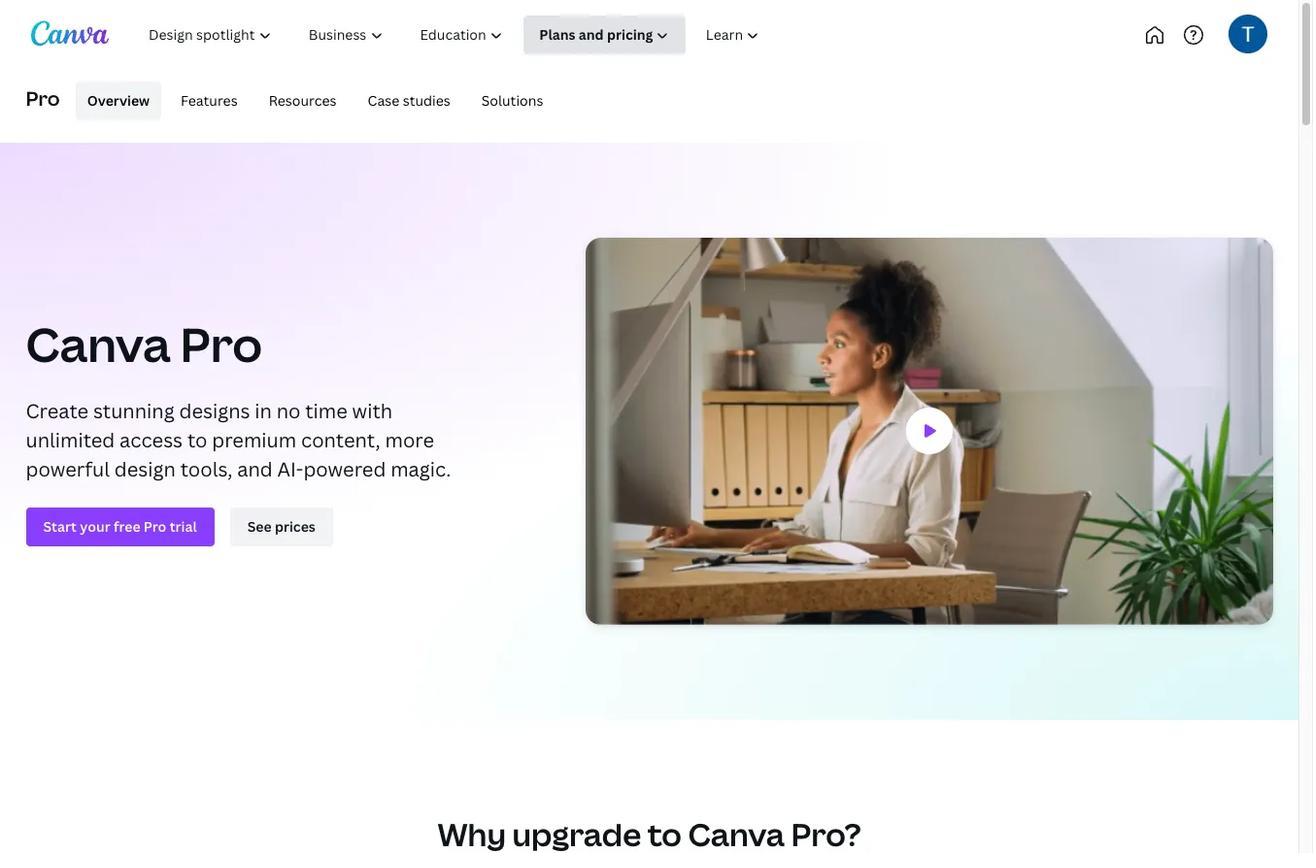 Task type: locate. For each thing, give the bounding box(es) containing it.
canva pro
[[26, 313, 262, 376]]

1 vertical spatial pro
[[180, 313, 262, 376]]

solutions
[[482, 91, 543, 110]]

studies
[[403, 91, 451, 110]]

designs
[[179, 399, 250, 425]]

more
[[385, 428, 434, 454]]

0 horizontal spatial pro
[[26, 85, 60, 112]]

tools,
[[180, 457, 233, 483]]

overview link
[[76, 82, 161, 120]]

to
[[187, 428, 207, 454]]

unlimited
[[26, 428, 115, 454]]

design
[[114, 457, 176, 483]]

overview
[[87, 91, 150, 110]]

canva
[[26, 313, 171, 376]]

pro left overview at the left top
[[26, 85, 60, 112]]

time
[[305, 399, 348, 425]]

ai-
[[277, 457, 303, 483]]

content,
[[301, 428, 381, 454]]

powered
[[303, 457, 386, 483]]

pro
[[26, 85, 60, 112], [180, 313, 262, 376]]

in
[[255, 399, 272, 425]]

menu bar
[[68, 82, 555, 120]]

powerful
[[26, 457, 110, 483]]

resources
[[269, 91, 337, 110]]

create
[[26, 399, 88, 425]]

with
[[352, 399, 393, 425]]

features link
[[169, 82, 249, 120]]

pro up designs
[[180, 313, 262, 376]]

access
[[120, 428, 183, 454]]

case studies link
[[356, 82, 462, 120]]

0 vertical spatial pro
[[26, 85, 60, 112]]

magic.
[[391, 457, 451, 483]]



Task type: vqa. For each thing, say whether or not it's contained in the screenshot.
"TOP LEVEL NAVIGATION" element
yes



Task type: describe. For each thing, give the bounding box(es) containing it.
video shows a woman typing at a computer, and text on screen: "hey they're multi-tasker. considering upgrading to canva pro?", followed by a series of motion graphics demonstrating canva features for making a video social post. features include video background remover, magic eraser, beatsync, magic write and magic resize. video ends with line of text: "inspired to create? try canva pro for free, today" image
[[585, 238, 1273, 626]]

solutions link
[[470, 82, 555, 120]]

stunning
[[93, 399, 175, 425]]

no
[[277, 399, 301, 425]]

case studies
[[368, 91, 451, 110]]

and
[[237, 457, 273, 483]]

create stunning designs in no time with unlimited access to premium content, more powerful design tools, and ai-powered magic.
[[26, 399, 451, 483]]

resources link
[[257, 82, 348, 120]]

premium
[[212, 428, 296, 454]]

case
[[368, 91, 400, 110]]

features
[[181, 91, 238, 110]]

menu bar containing overview
[[68, 82, 555, 120]]

top level navigation element
[[132, 16, 843, 54]]

1 horizontal spatial pro
[[180, 313, 262, 376]]



